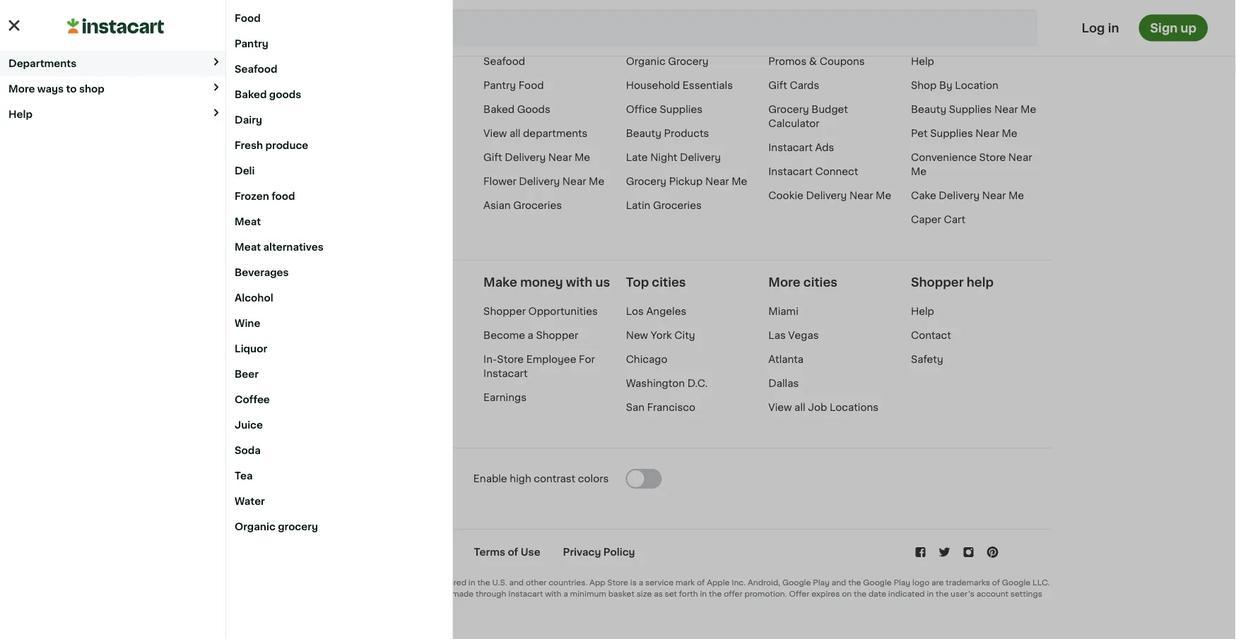 Task type: locate. For each thing, give the bounding box(es) containing it.
1 apple from the left
[[213, 579, 236, 587]]

instacart ads
[[769, 143, 835, 153]]

view down the dallas
[[769, 403, 792, 413]]

1 horizontal spatial play
[[894, 579, 911, 587]]

instacart down other
[[509, 591, 543, 598]]

supplies for supplies
[[950, 105, 992, 114]]

near
[[995, 105, 1019, 114], [976, 129, 1000, 138], [549, 153, 572, 162], [1009, 153, 1033, 162], [563, 177, 587, 187], [706, 177, 730, 187], [850, 191, 874, 201], [983, 191, 1007, 201]]

apple down organic grocery
[[270, 579, 292, 587]]

trademarks up user's on the right bottom of page
[[946, 579, 991, 587]]

water
[[235, 497, 265, 507]]

cities up vegas
[[804, 277, 838, 289]]

me inside convenience store near me
[[911, 167, 927, 177]]

0 horizontal spatial logo
[[294, 579, 311, 587]]

1 horizontal spatial become a shopper
[[484, 331, 579, 341]]

4 apple from the left
[[707, 579, 730, 587]]

2 vertical spatial meat
[[235, 243, 261, 252]]

logo up the indicated
[[913, 579, 930, 587]]

help button
[[0, 101, 226, 127]]

organic inside main menu dialog
[[235, 523, 276, 533]]

groceries for pickup
[[653, 201, 702, 211]]

on left first
[[400, 591, 410, 598]]

seafood inside main menu dialog
[[235, 64, 278, 74]]

soda link
[[226, 438, 453, 464]]

become a shopper up alcohol
[[213, 277, 331, 289]]

2 vertical spatial store
[[608, 579, 629, 587]]

0 horizontal spatial grocery
[[626, 177, 667, 187]]

0 vertical spatial organic
[[626, 56, 666, 66]]

0 horizontal spatial with
[[545, 591, 562, 598]]

play up expires
[[813, 579, 830, 587]]

become up alcohol
[[213, 277, 265, 289]]

0 horizontal spatial seafood link
[[226, 57, 453, 82]]

promos & coupons
[[769, 56, 865, 66]]

store down become a shopper link
[[497, 355, 524, 365]]

near down gift delivery near me link
[[563, 177, 587, 187]]

3 apple from the left
[[384, 579, 407, 587]]

near inside convenience store near me
[[1009, 153, 1033, 162]]

(first
[[305, 591, 325, 598]]

1 vertical spatial more
[[769, 277, 801, 289]]

supplies down household essentials link
[[660, 105, 703, 114]]

1 vertical spatial gift
[[484, 153, 503, 162]]

gift up flower
[[484, 153, 503, 162]]

privacy
[[563, 548, 601, 558]]

instacart home image
[[51, 18, 157, 35]]

me for beauty supplies near me
[[1021, 105, 1037, 114]]

1 vertical spatial promotion.
[[308, 602, 351, 610]]

2 logo from the left
[[913, 579, 930, 587]]

los
[[626, 307, 644, 317]]

seafood link up dairy link
[[226, 57, 453, 82]]

2 horizontal spatial store
[[980, 153, 1007, 162]]

shopper down make
[[484, 307, 526, 317]]

grocery up calculator
[[769, 105, 810, 114]]

a
[[268, 277, 275, 289], [528, 331, 534, 341], [639, 579, 644, 587], [564, 591, 568, 598]]

store inside the in-store employee for instacart
[[497, 355, 524, 365]]

1 vertical spatial frozen
[[235, 192, 269, 202]]

2 horizontal spatial food
[[662, 8, 688, 18]]

instacart down in-
[[484, 369, 528, 379]]

connect
[[816, 167, 859, 177]]

location
[[956, 80, 999, 90]]

0 vertical spatial store
[[980, 153, 1007, 162]]

0 horizontal spatial seafood
[[235, 64, 278, 74]]

1 horizontal spatial grocery
[[668, 56, 709, 66]]

ads
[[816, 143, 835, 153]]

top
[[626, 277, 649, 289]]

near down beauty supplies near me link at the right of the page
[[976, 129, 1000, 138]]

1 vertical spatial with
[[545, 591, 562, 598]]

seafood link for baked goods link
[[226, 57, 453, 82]]

near down convenience store near me link
[[983, 191, 1007, 201]]

instacart up "cookie"
[[769, 167, 813, 177]]

gift for gift delivery near me
[[484, 153, 503, 162]]

2 cities from the left
[[804, 277, 838, 289]]

2 vertical spatial grocery
[[626, 177, 667, 187]]

help inside dropdown button
[[8, 109, 33, 119]]

1 vertical spatial meat
[[235, 217, 261, 227]]

gift
[[769, 80, 788, 90], [484, 153, 503, 162]]

0 horizontal spatial trademarks
[[328, 579, 372, 587]]

colors
[[578, 474, 609, 484]]

help
[[967, 277, 994, 289]]

on right expires
[[842, 591, 852, 598]]

baked up dairy
[[235, 90, 267, 100]]

wine link
[[226, 311, 453, 337]]

1 horizontal spatial offer
[[724, 591, 743, 598]]

1 offer from the left
[[357, 591, 378, 598]]

a up alcohol
[[268, 277, 275, 289]]

liquor
[[235, 344, 267, 354]]

seafood up baked goods
[[235, 64, 278, 74]]

3 google from the left
[[1003, 579, 1031, 587]]

cookie
[[769, 191, 804, 201]]

0 vertical spatial frozen
[[626, 8, 660, 18]]

1 vertical spatial pantry
[[484, 80, 516, 90]]

instacart inside apple and the apple logo are trademarks of apple inc., registered in the u.s. and other countries. app store is a service mark of apple inc. android, google play and the google play logo are trademarks of google llc. terms for free delivery (first order): offer valid on first order made through instacart with a minimum basket size as set forth in the offer promotion. offer expires on the date indicated in the user's account settings or displayed in the offer promotion.
[[509, 591, 543, 598]]

offer
[[724, 591, 743, 598], [287, 602, 306, 610]]

los angeles
[[626, 307, 687, 317]]

2 horizontal spatial grocery
[[769, 105, 810, 114]]

all down baked goods
[[510, 129, 521, 138]]

seafood link for the pantry food link
[[484, 56, 525, 66]]

store for in-
[[497, 355, 524, 365]]

0 horizontal spatial google
[[783, 579, 811, 587]]

legal
[[213, 546, 247, 558]]

0 vertical spatial beauty
[[911, 105, 947, 114]]

delivery down view all departments
[[505, 153, 546, 162]]

delivery right free
[[271, 591, 303, 598]]

0 horizontal spatial offer
[[357, 591, 378, 598]]

0 horizontal spatial groceries
[[514, 201, 562, 211]]

help up contact at the right bottom of the page
[[911, 307, 935, 317]]

1 horizontal spatial google
[[864, 579, 892, 587]]

instagram image
[[962, 546, 976, 560]]

1 vertical spatial grocery
[[769, 105, 810, 114]]

pantry inside main menu dialog
[[235, 39, 269, 49]]

me for flower delivery near me
[[589, 177, 605, 187]]

organic down the water
[[235, 523, 276, 533]]

1 vertical spatial baked
[[484, 105, 515, 114]]

become a shopper down shopper opportunities link
[[484, 331, 579, 341]]

calculator
[[769, 119, 820, 129]]

google up date
[[864, 579, 892, 587]]

supplies up convenience at the right top
[[931, 129, 974, 138]]

0 horizontal spatial frozen
[[235, 192, 269, 202]]

seafood link inside main menu dialog
[[226, 57, 453, 82]]

and up expires
[[832, 579, 847, 587]]

3 and from the left
[[832, 579, 847, 587]]

0 horizontal spatial and
[[238, 579, 253, 587]]

1 on from the left
[[400, 591, 410, 598]]

more for more ways to shop
[[8, 84, 35, 94]]

washington
[[626, 379, 685, 389]]

with
[[566, 277, 593, 289], [545, 591, 562, 598]]

2 horizontal spatial google
[[1003, 579, 1031, 587]]

0 vertical spatial offer
[[724, 591, 743, 598]]

1 horizontal spatial offer
[[790, 591, 810, 598]]

near for beauty supplies near me
[[995, 105, 1019, 114]]

apple and the apple logo are trademarks of apple inc., registered in the u.s. and other countries. app store is a service mark of apple inc. android, google play and the google play logo are trademarks of google llc. terms for free delivery (first order): offer valid on first order made through instacart with a minimum basket size as set forth in the offer promotion. offer expires on the date indicated in the user's account settings or displayed in the offer promotion.
[[213, 579, 1050, 610]]

terms up or
[[213, 591, 237, 598]]

0 vertical spatial view
[[484, 129, 507, 138]]

with down countries.
[[545, 591, 562, 598]]

offer left expires
[[790, 591, 810, 598]]

and right u.s.
[[509, 579, 524, 587]]

grocery pickup near me link
[[626, 177, 748, 187]]

late night delivery link
[[626, 153, 721, 162]]

0 horizontal spatial play
[[813, 579, 830, 587]]

supplies up "pet supplies near me" on the top right of page
[[950, 105, 992, 114]]

play up the indicated
[[894, 579, 911, 587]]

google
[[783, 579, 811, 587], [864, 579, 892, 587], [1003, 579, 1031, 587]]

0 horizontal spatial gift
[[484, 153, 503, 162]]

blog link
[[911, 8, 934, 18]]

baked inside main menu dialog
[[235, 90, 267, 100]]

size
[[637, 591, 652, 598]]

1 horizontal spatial all
[[795, 403, 806, 413]]

trademarks up order):
[[328, 579, 372, 587]]

1 horizontal spatial pantry
[[484, 80, 516, 90]]

0 horizontal spatial store
[[497, 355, 524, 365]]

food inside main menu dialog
[[235, 13, 261, 23]]

1 horizontal spatial cities
[[804, 277, 838, 289]]

0 vertical spatial meat
[[484, 8, 509, 18]]

1 vertical spatial meat link
[[226, 209, 453, 235]]

york
[[651, 331, 672, 341]]

1 vertical spatial organic
[[235, 523, 276, 533]]

1 horizontal spatial beauty
[[911, 105, 947, 114]]

1 vertical spatial all
[[795, 403, 806, 413]]

countries.
[[549, 579, 588, 587]]

0 vertical spatial baked
[[235, 90, 267, 100]]

shopper down the alternatives
[[278, 277, 331, 289]]

organic up household
[[626, 56, 666, 66]]

frozen inside frozen food link
[[235, 192, 269, 202]]

in right log
[[1109, 22, 1120, 34]]

0 vertical spatial more
[[8, 84, 35, 94]]

minimum
[[570, 591, 607, 598]]

0 vertical spatial help
[[911, 56, 935, 66]]

pantry for pantry
[[235, 39, 269, 49]]

cake delivery near me
[[911, 191, 1025, 201]]

up
[[1181, 22, 1197, 34]]

2 help link from the top
[[911, 307, 935, 317]]

a down shopper opportunities link
[[528, 331, 534, 341]]

chicago link
[[626, 355, 668, 365]]

asian groceries link
[[484, 201, 562, 211]]

seafood link up the pantry food link
[[484, 56, 525, 66]]

of up account
[[993, 579, 1001, 587]]

seafood link
[[484, 56, 525, 66], [226, 57, 453, 82]]

me for gift delivery near me
[[575, 153, 591, 162]]

2 are from the left
[[932, 579, 944, 587]]

near for cake delivery near me
[[983, 191, 1007, 201]]

1 horizontal spatial are
[[932, 579, 944, 587]]

shopper left "help" at the right top
[[911, 277, 964, 289]]

1 vertical spatial help
[[8, 109, 33, 119]]

more inside dropdown button
[[8, 84, 35, 94]]

safety
[[911, 355, 944, 365]]

delivery for gift delivery near me
[[505, 153, 546, 162]]

1 horizontal spatial frozen
[[626, 8, 660, 18]]

1 horizontal spatial promotion.
[[745, 591, 788, 598]]

0 horizontal spatial organic
[[235, 523, 276, 533]]

1 horizontal spatial on
[[842, 591, 852, 598]]

beverages link
[[226, 260, 453, 286]]

0 vertical spatial with
[[566, 277, 593, 289]]

store up basket
[[608, 579, 629, 587]]

apple left inc.
[[707, 579, 730, 587]]

cake delivery near me link
[[911, 191, 1025, 201]]

near for grocery pickup near me
[[706, 177, 730, 187]]

play
[[813, 579, 830, 587], [894, 579, 911, 587]]

near down "pet supplies near me" on the top right of page
[[1009, 153, 1033, 162]]

facebook image
[[914, 546, 928, 560]]

1 horizontal spatial seafood link
[[484, 56, 525, 66]]

0 horizontal spatial view
[[484, 129, 507, 138]]

office supplies
[[626, 105, 703, 114]]

0 horizontal spatial meat link
[[226, 209, 453, 235]]

in right forth
[[700, 591, 707, 598]]

groceries down flower delivery near me at the top left of the page
[[514, 201, 562, 211]]

fresh
[[235, 141, 263, 151]]

0 horizontal spatial are
[[313, 579, 326, 587]]

1 horizontal spatial organic
[[626, 56, 666, 66]]

0 horizontal spatial promotion.
[[308, 602, 351, 610]]

0 horizontal spatial all
[[510, 129, 521, 138]]

top cities
[[626, 277, 686, 289]]

offer left valid
[[357, 591, 378, 598]]

organic
[[626, 56, 666, 66], [235, 523, 276, 533]]

are down the "twitter" icon
[[932, 579, 944, 587]]

0 vertical spatial become a shopper
[[213, 277, 331, 289]]

apple up or
[[213, 579, 236, 587]]

all left job
[[795, 403, 806, 413]]

near down departments
[[549, 153, 572, 162]]

near down location
[[995, 105, 1019, 114]]

flower delivery near me link
[[484, 177, 605, 187]]

more left ways
[[8, 84, 35, 94]]

grocery for grocery pickup near me
[[626, 177, 667, 187]]

beauty down office
[[626, 129, 662, 138]]

goods
[[517, 105, 551, 114]]

view for view all job locations
[[769, 403, 792, 413]]

2 groceries from the left
[[653, 201, 702, 211]]

1 horizontal spatial store
[[608, 579, 629, 587]]

me for grocery pickup near me
[[732, 177, 748, 187]]

become a shopper
[[213, 277, 331, 289], [484, 331, 579, 341]]

twitter image
[[938, 546, 952, 560]]

registered
[[427, 579, 467, 587]]

0 horizontal spatial become a shopper
[[213, 277, 331, 289]]

logo up (first
[[294, 579, 311, 587]]

mark
[[676, 579, 695, 587]]

more for more cities
[[769, 277, 801, 289]]

pinterest image
[[986, 546, 1000, 560]]

ebt snap link
[[769, 8, 819, 18]]

in right the indicated
[[927, 591, 934, 598]]

snap
[[791, 8, 819, 18]]

help down more ways to shop
[[8, 109, 33, 119]]

google up "settings"
[[1003, 579, 1031, 587]]

organic for organic grocery
[[235, 523, 276, 533]]

2 vertical spatial help
[[911, 307, 935, 317]]

baked goods
[[484, 105, 551, 114]]

beauty down the shop
[[911, 105, 947, 114]]

with left us
[[566, 277, 593, 289]]

0 horizontal spatial baked
[[235, 90, 267, 100]]

offer down (first
[[287, 602, 306, 610]]

1 horizontal spatial view
[[769, 403, 792, 413]]

terms of use link
[[474, 548, 541, 558]]

promotion. down android,
[[745, 591, 788, 598]]

frozen down the deli
[[235, 192, 269, 202]]

view down baked goods link
[[484, 129, 507, 138]]

0 horizontal spatial pantry
[[235, 39, 269, 49]]

1 horizontal spatial trademarks
[[946, 579, 991, 587]]

store down "pet supplies near me" on the top right of page
[[980, 153, 1007, 162]]

1 horizontal spatial more
[[769, 277, 801, 289]]

beer link
[[226, 362, 453, 388]]

1 horizontal spatial food
[[519, 80, 544, 90]]

frozen up organic grocery in the top of the page
[[626, 8, 660, 18]]

a right "is"
[[639, 579, 644, 587]]

1 horizontal spatial meat link
[[484, 8, 509, 18]]

1 horizontal spatial with
[[566, 277, 593, 289]]

accessibility
[[213, 473, 293, 485]]

cart
[[944, 215, 966, 225]]

0 horizontal spatial offer
[[287, 602, 306, 610]]

contact link
[[911, 331, 952, 341]]

1 horizontal spatial logo
[[913, 579, 930, 587]]

late
[[626, 153, 648, 162]]

new york city
[[626, 331, 696, 341]]

0 horizontal spatial terms
[[213, 591, 237, 598]]

grocery up latin on the top
[[626, 177, 667, 187]]

instacart down calculator
[[769, 143, 813, 153]]

more up miami 'link'
[[769, 277, 801, 289]]

frozen for frozen food
[[626, 8, 660, 18]]

view for view all departments
[[484, 129, 507, 138]]

1 groceries from the left
[[514, 201, 562, 211]]

app
[[590, 579, 606, 587]]

delivery down connect
[[806, 191, 847, 201]]

1 vertical spatial view
[[769, 403, 792, 413]]

google right android,
[[783, 579, 811, 587]]

terms up u.s.
[[474, 548, 506, 558]]

offer down inc.
[[724, 591, 743, 598]]

help link up contact at the right bottom of the page
[[911, 307, 935, 317]]

1 vertical spatial become
[[484, 331, 525, 341]]

deli
[[235, 166, 255, 176]]

1 cities from the left
[[652, 277, 686, 289]]

latin groceries link
[[626, 201, 702, 211]]

0 horizontal spatial on
[[400, 591, 410, 598]]

delivery down gift delivery near me
[[519, 177, 560, 187]]

safety link
[[911, 355, 944, 365]]

pantry
[[235, 39, 269, 49], [484, 80, 516, 90]]

help link up the shop
[[911, 56, 935, 66]]

delivery up cart
[[939, 191, 980, 201]]

first
[[411, 591, 427, 598]]

baked down "pantry food"
[[484, 105, 515, 114]]

1 horizontal spatial seafood
[[484, 56, 525, 66]]

store inside convenience store near me
[[980, 153, 1007, 162]]

view all departments
[[484, 129, 588, 138]]

u.s.
[[493, 579, 507, 587]]

0 vertical spatial pantry
[[235, 39, 269, 49]]

0 vertical spatial help link
[[911, 56, 935, 66]]

1 vertical spatial store
[[497, 355, 524, 365]]

gift delivery near me
[[484, 153, 591, 162]]

organic grocery
[[235, 523, 318, 533]]

1 vertical spatial terms
[[213, 591, 237, 598]]

miami
[[769, 307, 799, 317]]

cookie delivery near me
[[769, 191, 892, 201]]

alcohol
[[235, 293, 273, 303]]

near right pickup
[[706, 177, 730, 187]]

near for pet supplies near me
[[976, 129, 1000, 138]]

1 vertical spatial help link
[[911, 307, 935, 317]]

1 vertical spatial beauty
[[626, 129, 662, 138]]

close main menu image
[[6, 17, 23, 34]]

help up the shop
[[911, 56, 935, 66]]

and up for
[[238, 579, 253, 587]]

1 horizontal spatial baked
[[484, 105, 515, 114]]

grocery inside grocery budget calculator
[[769, 105, 810, 114]]

0 horizontal spatial beauty
[[626, 129, 662, 138]]

apple up valid
[[384, 579, 407, 587]]

grocery up household essentials
[[668, 56, 709, 66]]

cookie delivery near me link
[[769, 191, 892, 201]]

promotion. down order):
[[308, 602, 351, 610]]

all for departments
[[510, 129, 521, 138]]

near for flower delivery near me
[[563, 177, 587, 187]]

settings
[[1011, 591, 1043, 598]]

llc.
[[1033, 579, 1050, 587]]



Task type: describe. For each thing, give the bounding box(es) containing it.
terms inside apple and the apple logo are trademarks of apple inc., registered in the u.s. and other countries. app store is a service mark of apple inc. android, google play and the google play logo are trademarks of google llc. terms for free delivery (first order): offer valid on first order made through instacart with a minimum basket size as set forth in the offer promotion. offer expires on the date indicated in the user's account settings or displayed in the offer promotion.
[[213, 591, 237, 598]]

with inside apple and the apple logo are trademarks of apple inc., registered in the u.s. and other countries. app store is a service mark of apple inc. android, google play and the google play logo are trademarks of google llc. terms for free delivery (first order): offer valid on first order made through instacart with a minimum basket size as set forth in the offer promotion. offer expires on the date indicated in the user's account settings or displayed in the offer promotion.
[[545, 591, 562, 598]]

1 help link from the top
[[911, 56, 935, 66]]

food for pantry food
[[519, 80, 544, 90]]

basket
[[609, 591, 635, 598]]

near for convenience store near me
[[1009, 153, 1033, 162]]

delivery inside apple and the apple logo are trademarks of apple inc., registered in the u.s. and other countries. app store is a service mark of apple inc. android, google play and the google play logo are trademarks of google llc. terms for free delivery (first order): offer valid on first order made through instacart with a minimum basket size as set forth in the offer promotion. offer expires on the date indicated in the user's account settings or displayed in the offer promotion.
[[271, 591, 303, 598]]

store inside apple and the apple logo are trademarks of apple inc., registered in the u.s. and other countries. app store is a service mark of apple inc. android, google play and the google play logo are trademarks of google llc. terms for free delivery (first order): offer valid on first order made through instacart with a minimum basket size as set forth in the offer promotion. offer expires on the date indicated in the user's account settings or displayed in the offer promotion.
[[608, 579, 629, 587]]

contact
[[911, 331, 952, 341]]

0 vertical spatial promotion.
[[745, 591, 788, 598]]

policy
[[604, 548, 635, 558]]

free
[[252, 591, 269, 598]]

frozen for frozen food
[[235, 192, 269, 202]]

new york city link
[[626, 331, 696, 341]]

delivery for cake delivery near me
[[939, 191, 980, 201]]

shop by location link
[[911, 80, 999, 90]]

meat for meat alternatives
[[235, 243, 261, 252]]

2 and from the left
[[509, 579, 524, 587]]

convenience store near me link
[[911, 153, 1033, 177]]

gift cards link
[[769, 80, 820, 90]]

job
[[808, 403, 828, 413]]

caper cart
[[911, 215, 966, 225]]

me for cake delivery near me
[[1009, 191, 1025, 201]]

1 horizontal spatial terms
[[474, 548, 506, 558]]

view all job locations link
[[769, 403, 879, 413]]

departments
[[523, 129, 588, 138]]

groceries for delivery
[[514, 201, 562, 211]]

grocery for grocery budget calculator
[[769, 105, 810, 114]]

store for convenience
[[980, 153, 1007, 162]]

gift for gift cards
[[769, 80, 788, 90]]

night
[[651, 153, 678, 162]]

beauty for beauty products
[[626, 129, 662, 138]]

ways
[[37, 84, 64, 94]]

office
[[626, 105, 658, 114]]

baked for baked goods
[[235, 90, 267, 100]]

enable high contrast colors
[[474, 474, 609, 484]]

beauty for beauty supplies near me
[[911, 105, 947, 114]]

frozen food link
[[226, 184, 453, 209]]

0 vertical spatial become
[[213, 277, 265, 289]]

baked goods
[[235, 90, 301, 100]]

late night delivery
[[626, 153, 721, 162]]

cake
[[911, 191, 937, 201]]

delivery for flower delivery near me
[[519, 177, 560, 187]]

2 apple from the left
[[270, 579, 292, 587]]

convenience store near me
[[911, 153, 1033, 177]]

sign up
[[1151, 22, 1197, 34]]

of up valid
[[374, 579, 382, 587]]

frozen food
[[626, 8, 688, 18]]

2 on from the left
[[842, 591, 852, 598]]

departments button
[[0, 51, 226, 76]]

inc.,
[[409, 579, 425, 587]]

instacart logo image
[[67, 18, 164, 34]]

1 vertical spatial offer
[[287, 602, 306, 610]]

organic for organic grocery
[[626, 56, 666, 66]]

2 google from the left
[[864, 579, 892, 587]]

android,
[[748, 579, 781, 587]]

shopper up employee
[[536, 331, 579, 341]]

near for cookie delivery near me
[[850, 191, 874, 201]]

2 play from the left
[[894, 579, 911, 587]]

washington d.c. link
[[626, 379, 708, 389]]

1 logo from the left
[[294, 579, 311, 587]]

locations
[[830, 403, 879, 413]]

instacart connect
[[769, 167, 859, 177]]

household
[[626, 80, 680, 90]]

1 trademarks from the left
[[328, 579, 372, 587]]

grocery
[[278, 523, 318, 533]]

1 vertical spatial become a shopper
[[484, 331, 579, 341]]

supplies for products
[[660, 105, 703, 114]]

gift delivery near me link
[[484, 153, 591, 162]]

1 google from the left
[[783, 579, 811, 587]]

privacy policy
[[563, 548, 635, 558]]

cities for top cities
[[652, 277, 686, 289]]

near for gift delivery near me
[[549, 153, 572, 162]]

all for job
[[795, 403, 806, 413]]

0 vertical spatial grocery
[[668, 56, 709, 66]]

pet supplies near me link
[[911, 129, 1018, 138]]

in-store employee for instacart
[[484, 355, 595, 379]]

instacart connect link
[[769, 167, 859, 177]]

caper cart link
[[911, 215, 966, 225]]

city
[[675, 331, 696, 341]]

delivery up grocery pickup near me link
[[680, 153, 721, 162]]

baked goods link
[[484, 105, 551, 114]]

log in
[[1082, 22, 1120, 34]]

alcohol link
[[226, 286, 453, 311]]

grocery budget calculator link
[[769, 105, 849, 129]]

use
[[521, 548, 541, 558]]

organic grocery
[[626, 56, 709, 66]]

me for convenience store near me
[[911, 167, 927, 177]]

instacart inside the in-store employee for instacart
[[484, 369, 528, 379]]

in inside button
[[1109, 22, 1120, 34]]

of right mark
[[697, 579, 705, 587]]

is
[[631, 579, 637, 587]]

blog
[[911, 8, 934, 18]]

user's
[[951, 591, 975, 598]]

grocery pickup near me
[[626, 177, 748, 187]]

privacy policy link
[[563, 548, 635, 558]]

francisco
[[648, 403, 696, 413]]

high
[[510, 474, 532, 484]]

shop
[[911, 80, 937, 90]]

terms of use
[[474, 548, 541, 558]]

frozen food link
[[626, 8, 688, 18]]

1 play from the left
[[813, 579, 830, 587]]

view all departments link
[[484, 129, 588, 138]]

ebt snap
[[769, 8, 819, 18]]

soda
[[235, 446, 261, 456]]

water link
[[226, 489, 453, 515]]

asian groceries
[[484, 201, 562, 211]]

pantry food link
[[484, 80, 544, 90]]

beauty supplies near me link
[[911, 105, 1037, 114]]

of left use
[[508, 548, 519, 558]]

liquor link
[[226, 337, 453, 362]]

angeles
[[647, 307, 687, 317]]

ios link
[[233, 305, 251, 319]]

1 are from the left
[[313, 579, 326, 587]]

dairy
[[235, 115, 262, 125]]

cities for more cities
[[804, 277, 838, 289]]

pantry link
[[226, 31, 453, 57]]

main menu dialog
[[0, 0, 1237, 640]]

me for cookie delivery near me
[[876, 191, 892, 201]]

pantry for pantry food
[[484, 80, 516, 90]]

account
[[977, 591, 1009, 598]]

meat for rightmost meat link
[[484, 8, 509, 18]]

budget
[[812, 105, 849, 114]]

money
[[520, 277, 563, 289]]

food for frozen food
[[662, 8, 688, 18]]

products
[[664, 129, 710, 138]]

baked for baked goods
[[484, 105, 515, 114]]

shopper opportunities link
[[484, 307, 598, 317]]

make money with us
[[484, 277, 610, 289]]

coffee link
[[226, 388, 453, 413]]

d.c.
[[688, 379, 708, 389]]

more ways to shop
[[8, 84, 105, 94]]

1 horizontal spatial become
[[484, 331, 525, 341]]

beauty products
[[626, 129, 710, 138]]

in up made
[[469, 579, 476, 587]]

flower delivery near me
[[484, 177, 605, 187]]

2 offer from the left
[[790, 591, 810, 598]]

atlanta
[[769, 355, 804, 365]]

contrast
[[534, 474, 576, 484]]

in down free
[[263, 602, 270, 610]]

beverages
[[235, 268, 289, 278]]

opportunities
[[529, 307, 598, 317]]

as
[[654, 591, 663, 598]]

a down countries.
[[564, 591, 568, 598]]

me for pet supplies near me
[[1002, 129, 1018, 138]]

1 and from the left
[[238, 579, 253, 587]]

sign up button
[[1140, 14, 1209, 41]]

household essentials
[[626, 80, 733, 90]]

indicated
[[889, 591, 925, 598]]

2 trademarks from the left
[[946, 579, 991, 587]]

delivery for cookie delivery near me
[[806, 191, 847, 201]]



Task type: vqa. For each thing, say whether or not it's contained in the screenshot.
the bottommost the Our
no



